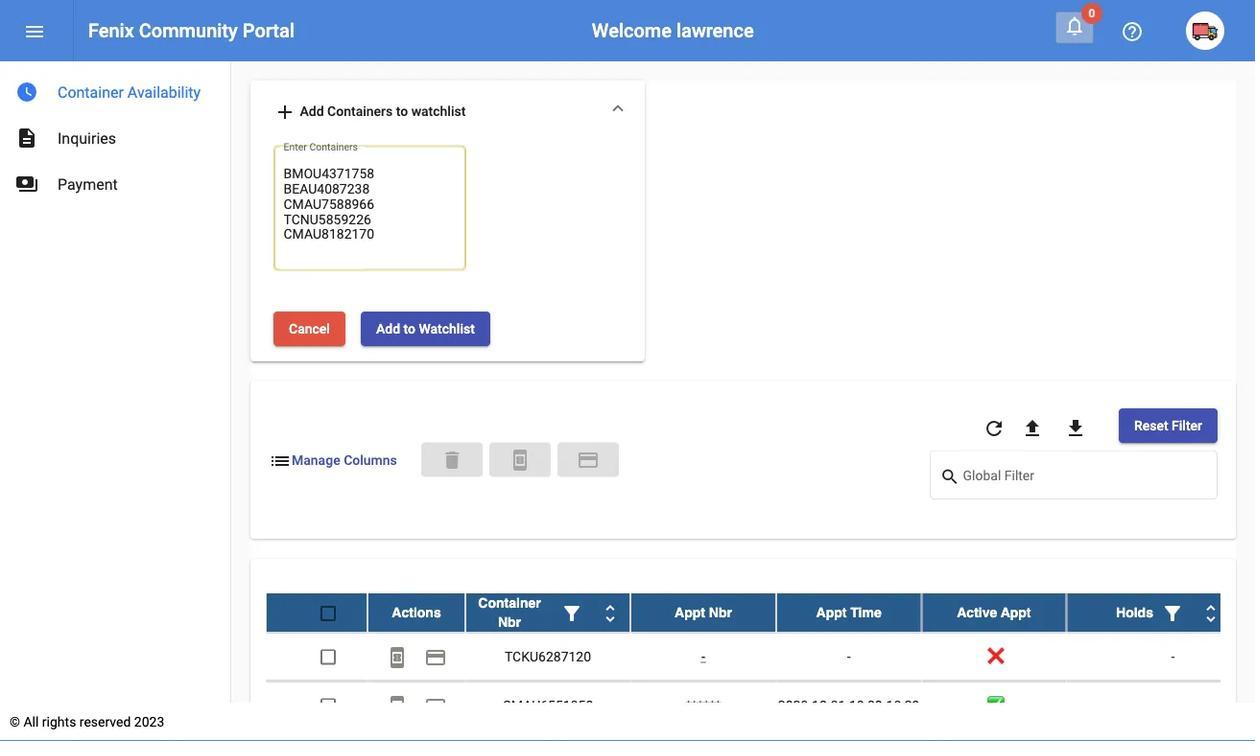 Task type: locate. For each thing, give the bounding box(es) containing it.
to inside button
[[404, 321, 415, 337]]

no color image down watch_later
[[15, 127, 38, 150]]

payment button
[[557, 443, 619, 478], [416, 638, 455, 676], [416, 687, 455, 725]]

file_download button
[[1057, 409, 1095, 447]]

1 horizontal spatial column header
[[1067, 593, 1255, 632]]

no color image for the notifications_none popup button
[[1063, 14, 1086, 37]]

watch_later
[[15, 81, 38, 104]]

appt for appt time
[[816, 605, 847, 620]]

no color image containing payments
[[15, 173, 38, 196]]

watchlist
[[419, 321, 475, 337]]

2 horizontal spatial -
[[1171, 649, 1175, 664]]

10-
[[812, 698, 831, 713]]

no color image containing filter_alt
[[1161, 602, 1184, 625]]

container for nbr
[[478, 595, 541, 611]]

1 vertical spatial payment
[[424, 646, 447, 669]]

2023-10-31 18:00-18:29
[[778, 698, 920, 713]]

row down - 'link'
[[266, 682, 1255, 731]]

filter_alt up tcku6287120
[[560, 602, 583, 625]]

add
[[300, 103, 324, 119], [376, 321, 400, 337]]

to inside add add containers to watchlist
[[396, 103, 408, 119]]

no color image containing filter_alt
[[560, 602, 583, 625]]

no color image inside menu button
[[23, 20, 46, 43]]

0 horizontal spatial column header
[[465, 593, 630, 632]]

no color image containing notifications_none
[[1063, 14, 1086, 37]]

no color image for refresh button
[[983, 417, 1006, 440]]

0 vertical spatial payment button
[[557, 443, 619, 478]]

navigation
[[0, 61, 230, 207]]

row containing filter_alt
[[266, 593, 1255, 633]]

no color image containing watch_later
[[15, 81, 38, 104]]

1 filter_alt from the left
[[560, 602, 583, 625]]

book_online for tcku6287120
[[386, 646, 409, 669]]

1 horizontal spatial appt
[[816, 605, 847, 620]]

1 horizontal spatial container
[[478, 595, 541, 611]]

no color image inside refresh button
[[983, 417, 1006, 440]]

container
[[58, 83, 124, 101], [478, 595, 541, 611]]

1 unfold_more button from the left
[[591, 593, 630, 632]]

active appt column header
[[921, 593, 1067, 632]]

0 vertical spatial add
[[300, 103, 324, 119]]

2 horizontal spatial appt
[[1001, 605, 1031, 620]]

no color image inside help_outline popup button
[[1121, 20, 1144, 43]]

unfold_more
[[599, 602, 622, 625], [1200, 602, 1223, 625]]

1 horizontal spatial filter_alt button
[[1153, 593, 1192, 632]]

- down holds filter_alt on the bottom
[[1171, 649, 1175, 664]]

delete
[[441, 449, 464, 473]]

1 vertical spatial book_online
[[386, 646, 409, 669]]

0 horizontal spatial filter_alt
[[560, 602, 583, 625]]

None text field
[[284, 165, 456, 260]]

reserved
[[79, 714, 131, 730]]

delete button
[[421, 443, 483, 478]]

1 horizontal spatial -
[[847, 649, 851, 664]]

columns
[[344, 453, 397, 469]]

© all rights reserved 2023
[[10, 714, 164, 730]]

add inside add to watchlist button
[[376, 321, 400, 337]]

filter_alt button for holds
[[1153, 593, 1192, 632]]

reset filter button
[[1119, 409, 1218, 443]]

unfold_more button
[[591, 593, 630, 632], [1192, 593, 1230, 632]]

1 horizontal spatial filter_alt
[[1161, 602, 1184, 625]]

row up - 'link'
[[266, 593, 1255, 633]]

row
[[266, 593, 1255, 633], [266, 633, 1255, 682], [266, 682, 1255, 731]]

no color image inside filter_alt popup button
[[1161, 602, 1184, 625]]

grid
[[266, 593, 1255, 742]]

add to watchlist button
[[361, 312, 490, 346]]

cell
[[1067, 682, 1255, 730]]

nbr inside container nbr
[[498, 615, 521, 630]]

1 horizontal spatial unfold_more
[[1200, 602, 1223, 625]]

no color image containing description
[[15, 127, 38, 150]]

nbr up tcku6287120
[[498, 615, 521, 630]]

no color image containing refresh
[[983, 417, 1006, 440]]

active
[[957, 605, 997, 620]]

inquiries
[[58, 129, 116, 147]]

no color image containing menu
[[23, 20, 46, 43]]

0 vertical spatial book_online button
[[489, 443, 551, 478]]

community
[[139, 19, 238, 42]]

no color image containing book_online
[[509, 449, 532, 473]]

filter_alt inside popup button
[[560, 602, 583, 625]]

2 unfold_more from the left
[[1200, 602, 1223, 625]]

0 horizontal spatial nbr
[[498, 615, 521, 630]]

unfold_more right holds filter_alt on the bottom
[[1200, 602, 1223, 625]]

0 vertical spatial container
[[58, 83, 124, 101]]

1 horizontal spatial nbr
[[709, 605, 732, 620]]

2 vertical spatial book_online button
[[378, 687, 416, 725]]

appt up - 'link'
[[675, 605, 705, 620]]

add left "watchlist" at top
[[376, 321, 400, 337]]

no color image up description
[[15, 81, 38, 104]]

no color image for filter_alt popup button related to container nbr
[[560, 602, 583, 625]]

holds filter_alt
[[1116, 602, 1184, 625]]

notifications_none
[[1063, 14, 1086, 37]]

no color image inside file_upload button
[[1021, 417, 1044, 440]]

no color image containing payment
[[424, 695, 447, 718]]

help_outline
[[1121, 20, 1144, 43]]

no color image left the containers
[[273, 101, 297, 124]]

no color image down actions
[[424, 695, 447, 718]]

no color image containing help_outline
[[1121, 20, 1144, 43]]

0 vertical spatial to
[[396, 103, 408, 119]]

1 row from the top
[[266, 593, 1255, 633]]

no color image containing file_upload
[[1021, 417, 1044, 440]]

no color image inside file_download button
[[1064, 417, 1087, 440]]

unfold_more button for holds
[[1192, 593, 1230, 632]]

1 vertical spatial payment button
[[416, 638, 455, 676]]

filter_alt button
[[553, 593, 591, 632], [1153, 593, 1192, 632]]

1 vertical spatial container
[[478, 595, 541, 611]]

2 appt from the left
[[816, 605, 847, 620]]

unfold_more button right holds filter_alt on the bottom
[[1192, 593, 1230, 632]]

add right add
[[300, 103, 324, 119]]

0 horizontal spatial container
[[58, 83, 124, 101]]

row up the 2023-
[[266, 633, 1255, 682]]

unfold_more button up tcku6287120
[[591, 593, 630, 632]]

container for availability
[[58, 83, 124, 101]]

payment for tcku6287120
[[424, 646, 447, 669]]

❌
[[987, 649, 1001, 664]]

container up inquiries
[[58, 83, 124, 101]]

no color image for the top payment button
[[577, 449, 600, 473]]

0 horizontal spatial -
[[701, 649, 706, 664]]

0 vertical spatial payment
[[577, 449, 600, 473]]

container up tcku6287120
[[478, 595, 541, 611]]

to
[[396, 103, 408, 119], [404, 321, 415, 337]]

file_upload button
[[1013, 409, 1052, 447]]

search
[[940, 467, 960, 487]]

1 horizontal spatial add
[[376, 321, 400, 337]]

no color image
[[1121, 20, 1144, 43], [15, 81, 38, 104], [273, 101, 297, 124], [15, 127, 38, 150], [1064, 417, 1087, 440], [269, 449, 292, 473], [509, 449, 532, 473], [1161, 602, 1184, 625], [424, 695, 447, 718]]

2 filter_alt from the left
[[1161, 602, 1184, 625]]

2 vertical spatial book_online
[[386, 695, 409, 718]]

all
[[23, 714, 39, 730]]

no color image inside filter_alt popup button
[[560, 602, 583, 625]]

2 unfold_more button from the left
[[1192, 593, 1230, 632]]

payment button for cmau6551350
[[416, 687, 455, 725]]

no color image containing add
[[273, 101, 297, 124]]

nbr
[[709, 605, 732, 620], [498, 615, 521, 630]]

1 unfold_more from the left
[[599, 602, 622, 625]]

appt right active
[[1001, 605, 1031, 620]]

0 horizontal spatial add
[[300, 103, 324, 119]]

filter_alt
[[560, 602, 583, 625], [1161, 602, 1184, 625]]

nbr inside column header
[[709, 605, 732, 620]]

appt nbr column header
[[630, 593, 776, 632]]

1 vertical spatial to
[[404, 321, 415, 337]]

appt
[[675, 605, 705, 620], [816, 605, 847, 620], [1001, 605, 1031, 620]]

no color image right the holds at bottom
[[1161, 602, 1184, 625]]

refresh button
[[975, 409, 1013, 447]]

Global Watchlist Filter field
[[963, 471, 1208, 487]]

©
[[10, 714, 20, 730]]

payment
[[577, 449, 600, 473], [424, 646, 447, 669], [424, 695, 447, 718]]

- down appt time
[[847, 649, 851, 664]]

book_online
[[509, 449, 532, 473], [386, 646, 409, 669], [386, 695, 409, 718]]

filter
[[1172, 418, 1202, 434]]

no color image containing file_download
[[1064, 417, 1087, 440]]

to left "watchlist" at top
[[404, 321, 415, 337]]

nbr up ****** link
[[709, 605, 732, 620]]

no color image
[[1063, 14, 1086, 37], [23, 20, 46, 43], [15, 173, 38, 196], [983, 417, 1006, 440], [1021, 417, 1044, 440], [577, 449, 600, 473], [940, 466, 963, 489], [560, 602, 583, 625], [599, 602, 622, 625], [1200, 602, 1223, 625], [386, 646, 409, 669], [424, 646, 447, 669], [386, 695, 409, 718]]

book_online button
[[489, 443, 551, 478], [378, 638, 416, 676], [378, 687, 416, 725]]

18:00-
[[849, 698, 886, 713]]

no color image inside the notifications_none popup button
[[1063, 14, 1086, 37]]

0 horizontal spatial unfold_more
[[599, 602, 622, 625]]

no color image right the notifications_none popup button
[[1121, 20, 1144, 43]]

0 horizontal spatial unfold_more button
[[591, 593, 630, 632]]

0 horizontal spatial filter_alt button
[[553, 593, 591, 632]]

2 vertical spatial payment button
[[416, 687, 455, 725]]

1 vertical spatial add
[[376, 321, 400, 337]]

3 - from the left
[[1171, 649, 1175, 664]]

-
[[701, 649, 706, 664], [847, 649, 851, 664], [1171, 649, 1175, 664]]

delete image
[[441, 449, 464, 473]]

no color image right file_upload
[[1064, 417, 1087, 440]]

book_online for cmau6551350
[[386, 695, 409, 718]]

3 appt from the left
[[1001, 605, 1031, 620]]

unfold_more left appt nbr
[[599, 602, 622, 625]]

no color image right delete image at the left bottom of page
[[509, 449, 532, 473]]

container inside navigation
[[58, 83, 124, 101]]

no color image left columns
[[269, 449, 292, 473]]

2 vertical spatial payment
[[424, 695, 447, 718]]

appt left time
[[816, 605, 847, 620]]

book_online button for tcku6287120
[[378, 638, 416, 676]]

1 filter_alt button from the left
[[553, 593, 591, 632]]

notifications_none button
[[1056, 12, 1094, 44]]

0 horizontal spatial appt
[[675, 605, 705, 620]]

filter_alt right the holds at bottom
[[1161, 602, 1184, 625]]

1 horizontal spatial unfold_more button
[[1192, 593, 1230, 632]]

navigation containing watch_later
[[0, 61, 230, 207]]

unfold_more for holds
[[1200, 602, 1223, 625]]

2 filter_alt button from the left
[[1153, 593, 1192, 632]]

0 vertical spatial book_online
[[509, 449, 532, 473]]

1 appt from the left
[[675, 605, 705, 620]]

list manage columns
[[269, 449, 397, 473]]

1 vertical spatial book_online button
[[378, 638, 416, 676]]

✅
[[987, 698, 1001, 713]]

******
[[686, 698, 721, 713]]

2023-
[[778, 698, 812, 713]]

help_outline button
[[1113, 12, 1152, 50]]

- down appt nbr column header
[[701, 649, 706, 664]]

to left watchlist
[[396, 103, 408, 119]]

appt inside column header
[[1001, 605, 1031, 620]]

column header
[[465, 593, 630, 632], [1067, 593, 1255, 632]]

no color image inside book_online button
[[509, 449, 532, 473]]



Task type: describe. For each thing, give the bounding box(es) containing it.
refresh
[[983, 417, 1006, 440]]

add to watchlist
[[376, 321, 475, 337]]

watchlist
[[411, 103, 466, 119]]

unfold_more button for container nbr
[[591, 593, 630, 632]]

reset filter
[[1134, 418, 1202, 434]]

3 row from the top
[[266, 682, 1255, 731]]

actions column header
[[368, 593, 465, 632]]

manage
[[292, 453, 340, 469]]

tcku6287120
[[505, 649, 591, 664]]

containers
[[327, 103, 393, 119]]

menu
[[23, 20, 46, 43]]

holds
[[1116, 605, 1153, 620]]

book_online button for cmau6551350
[[378, 687, 416, 725]]

no color image for holds unfold_more button
[[1200, 602, 1223, 625]]

no color image for file_upload button on the bottom
[[1021, 417, 1044, 440]]

list
[[269, 449, 292, 473]]

no color image containing search
[[940, 466, 963, 489]]

reset
[[1134, 418, 1168, 434]]

file_download
[[1064, 417, 1087, 440]]

add inside add add containers to watchlist
[[300, 103, 324, 119]]

1 - from the left
[[701, 649, 706, 664]]

no color image containing list
[[269, 449, 292, 473]]

payment for cmau6551350
[[424, 695, 447, 718]]

appt nbr
[[675, 605, 732, 620]]

rights
[[42, 714, 76, 730]]

2 - from the left
[[847, 649, 851, 664]]

container availability
[[58, 83, 201, 101]]

actions
[[392, 605, 441, 620]]

menu button
[[15, 12, 54, 50]]

portal
[[243, 19, 294, 42]]

lawrence
[[677, 19, 754, 42]]

payments
[[15, 173, 38, 196]]

file_upload
[[1021, 417, 1044, 440]]

add add containers to watchlist
[[273, 101, 466, 124]]

container nbr
[[478, 595, 541, 630]]

welcome
[[592, 19, 672, 42]]

fenix
[[88, 19, 134, 42]]

2 row from the top
[[266, 633, 1255, 682]]

- link
[[701, 649, 706, 664]]

nbr for appt nbr
[[709, 605, 732, 620]]

no color image for menu button
[[23, 20, 46, 43]]

no color image inside navigation
[[15, 173, 38, 196]]

payment
[[58, 175, 118, 193]]

18:29
[[886, 698, 920, 713]]

no color image for tcku6287120's payment button
[[424, 646, 447, 669]]

2023
[[134, 714, 164, 730]]

payment button for tcku6287120
[[416, 638, 455, 676]]

add
[[273, 101, 297, 124]]

active appt
[[957, 605, 1031, 620]]

2 column header from the left
[[1067, 593, 1255, 632]]

unfold_more for container nbr
[[599, 602, 622, 625]]

no color image for unfold_more button for container nbr
[[599, 602, 622, 625]]

description
[[15, 127, 38, 150]]

grid containing filter_alt
[[266, 593, 1255, 742]]

nbr for container nbr
[[498, 615, 521, 630]]

cancel
[[289, 321, 330, 337]]

****** link
[[686, 698, 721, 713]]

1 column header from the left
[[465, 593, 630, 632]]

appt time column header
[[776, 593, 921, 632]]

31
[[831, 698, 846, 713]]

time
[[851, 605, 882, 620]]

cmau6551350
[[503, 698, 593, 713]]

filter_alt button for container nbr
[[553, 593, 591, 632]]

appt for appt nbr
[[675, 605, 705, 620]]

welcome lawrence
[[592, 19, 754, 42]]

no color image inside payment button
[[424, 695, 447, 718]]

appt time
[[816, 605, 882, 620]]

cancel button
[[273, 312, 345, 346]]

availability
[[127, 83, 201, 101]]

fenix community portal
[[88, 19, 294, 42]]



Task type: vqa. For each thing, say whether or not it's contained in the screenshot.


